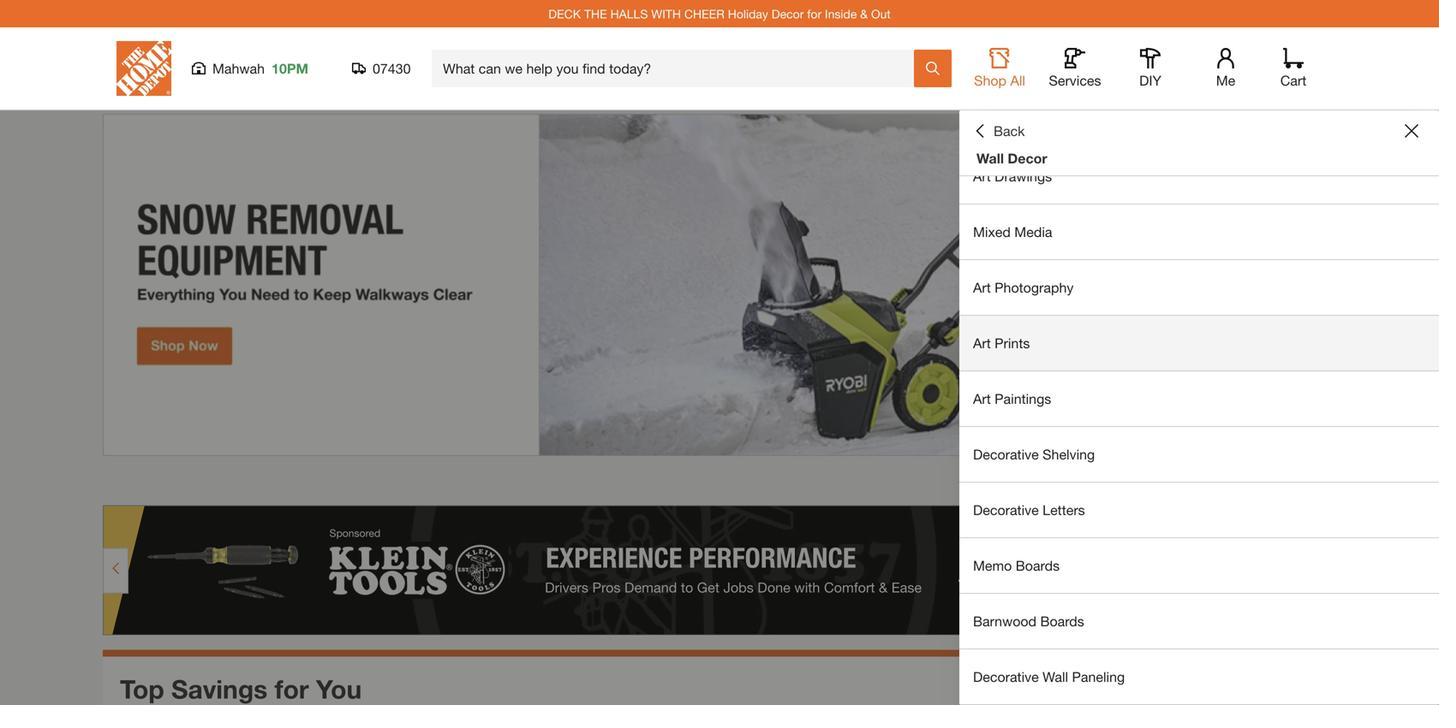 Task type: vqa. For each thing, say whether or not it's contained in the screenshot.
"Ceramic" to the top
no



Task type: describe. For each thing, give the bounding box(es) containing it.
decorative for decorative wall paneling
[[973, 669, 1039, 686]]

barnwood
[[973, 614, 1037, 630]]

paneling
[[1072, 669, 1125, 686]]

memo
[[973, 558, 1012, 574]]

wall inside the decorative wall paneling link
[[1043, 669, 1068, 686]]

inside
[[825, 7, 857, 21]]

drawings
[[995, 168, 1052, 185]]

services button
[[1048, 48, 1102, 89]]

mahwah
[[212, 60, 265, 77]]

stick
[[1016, 113, 1047, 129]]

all
[[1010, 72, 1025, 89]]

wall decor
[[977, 150, 1047, 167]]

top
[[120, 674, 164, 705]]

mixed media
[[973, 224, 1052, 240]]

mixed media link
[[959, 205, 1439, 260]]

previous slide image
[[1240, 477, 1254, 491]]

cart link
[[1275, 48, 1312, 89]]

2 / 5
[[1269, 474, 1292, 493]]

5
[[1283, 474, 1292, 493]]

art drawings link
[[959, 149, 1439, 204]]

art paintings link
[[959, 372, 1439, 427]]

art drawings
[[973, 168, 1052, 185]]

mahwah 10pm
[[212, 60, 308, 77]]

deck
[[548, 7, 581, 21]]

/
[[1278, 474, 1283, 493]]

07430
[[373, 60, 411, 77]]

1 horizontal spatial &
[[1004, 113, 1012, 129]]

the
[[584, 7, 607, 21]]

you
[[316, 674, 362, 705]]

diy
[[1139, 72, 1161, 89]]

feedback link image
[[1416, 290, 1439, 382]]

0 vertical spatial for
[[807, 7, 822, 21]]

top savings for you
[[120, 674, 362, 705]]

art photography
[[973, 280, 1074, 296]]

boards for barnwood boards
[[1040, 614, 1084, 630]]

deck the halls with cheer holiday decor for inside & out
[[548, 7, 891, 21]]

0 vertical spatial wall
[[977, 150, 1004, 167]]

letters
[[1043, 502, 1085, 519]]

backsplash
[[1051, 113, 1122, 129]]

cart
[[1280, 72, 1307, 89]]

mixed
[[973, 224, 1011, 240]]

07430 button
[[352, 60, 411, 77]]

cheer
[[684, 7, 725, 21]]

decorative wall paneling
[[973, 669, 1125, 686]]

art paintings
[[973, 391, 1051, 407]]

boards for memo boards
[[1016, 558, 1060, 574]]

drawer close image
[[1405, 124, 1419, 138]]



Task type: locate. For each thing, give the bounding box(es) containing it.
0 vertical spatial &
[[860, 7, 868, 21]]

art
[[973, 168, 991, 185], [973, 280, 991, 296], [973, 335, 991, 352], [973, 391, 991, 407]]

barnwood boards link
[[959, 594, 1439, 649]]

2 decorative from the top
[[973, 502, 1039, 519]]

art inside art paintings "link"
[[973, 391, 991, 407]]

0 horizontal spatial wall
[[977, 150, 1004, 167]]

1 horizontal spatial decor
[[1008, 150, 1047, 167]]

holiday
[[728, 7, 768, 21]]

& left out
[[860, 7, 868, 21]]

decorative shelving link
[[959, 427, 1439, 482]]

photography
[[995, 280, 1074, 296]]

prints
[[995, 335, 1030, 352]]

decorative letters
[[973, 502, 1085, 519]]

shop all
[[974, 72, 1025, 89]]

1 vertical spatial decorative
[[973, 502, 1039, 519]]

0 vertical spatial boards
[[1016, 558, 1060, 574]]

decorative for decorative shelving
[[973, 447, 1039, 463]]

decor right the holiday
[[772, 7, 804, 21]]

decor up drawings
[[1008, 150, 1047, 167]]

1 horizontal spatial for
[[807, 7, 822, 21]]

0 horizontal spatial for
[[275, 674, 309, 705]]

3 decorative from the top
[[973, 669, 1039, 686]]

peel & stick backsplash
[[973, 113, 1122, 129]]

diy button
[[1123, 48, 1178, 89]]

art down wall decor at the right of the page
[[973, 168, 991, 185]]

4 art from the top
[[973, 391, 991, 407]]

decorative
[[973, 447, 1039, 463], [973, 502, 1039, 519], [973, 669, 1039, 686]]

3 art from the top
[[973, 335, 991, 352]]

for left inside
[[807, 7, 822, 21]]

wall up art drawings
[[977, 150, 1004, 167]]

services
[[1049, 72, 1101, 89]]

2 art from the top
[[973, 280, 991, 296]]

out
[[871, 7, 891, 21]]

1 decorative from the top
[[973, 447, 1039, 463]]

art inside art drawings link
[[973, 168, 991, 185]]

art for art photography
[[973, 280, 991, 296]]

art left photography
[[973, 280, 991, 296]]

halls
[[610, 7, 648, 21]]

decorative for decorative letters
[[973, 502, 1039, 519]]

me
[[1216, 72, 1235, 89]]

peel
[[973, 113, 1000, 129]]

boards
[[1016, 558, 1060, 574], [1040, 614, 1084, 630]]

art prints
[[973, 335, 1030, 352]]

2
[[1269, 474, 1278, 493]]

deck the halls with cheer holiday decor for inside & out link
[[548, 7, 891, 21]]

decorative shelving
[[973, 447, 1095, 463]]

next slide image
[[1307, 477, 1321, 491]]

boards up decorative wall paneling
[[1040, 614, 1084, 630]]

decorative down art paintings
[[973, 447, 1039, 463]]

boards right memo
[[1016, 558, 1060, 574]]

art for art drawings
[[973, 168, 991, 185]]

media
[[1014, 224, 1052, 240]]

back button
[[973, 122, 1025, 140]]

1 horizontal spatial wall
[[1043, 669, 1068, 686]]

1 vertical spatial for
[[275, 674, 309, 705]]

1 vertical spatial boards
[[1040, 614, 1084, 630]]

shop
[[974, 72, 1007, 89]]

0 horizontal spatial decor
[[772, 7, 804, 21]]

savings
[[171, 674, 267, 705]]

decor
[[772, 7, 804, 21], [1008, 150, 1047, 167]]

shelving
[[1043, 447, 1095, 463]]

for
[[807, 7, 822, 21], [275, 674, 309, 705]]

wall left paneling on the bottom
[[1043, 669, 1068, 686]]

with
[[651, 7, 681, 21]]

art left the prints
[[973, 335, 991, 352]]

barnwood boards
[[973, 614, 1084, 630]]

2 vertical spatial decorative
[[973, 669, 1039, 686]]

the home depot logo image
[[116, 41, 171, 96]]

0 vertical spatial decorative
[[973, 447, 1039, 463]]

back
[[994, 123, 1025, 139]]

image for snow removal equipment everything you need to keep walkways clear image
[[103, 114, 1336, 457]]

1 vertical spatial decor
[[1008, 150, 1047, 167]]

decorative down barnwood
[[973, 669, 1039, 686]]

decorative letters link
[[959, 483, 1439, 538]]

What can we help you find today? search field
[[443, 51, 913, 87]]

decorative wall paneling link
[[959, 650, 1439, 705]]

decorative up memo boards
[[973, 502, 1039, 519]]

1 vertical spatial wall
[[1043, 669, 1068, 686]]

peel & stick backsplash link
[[959, 93, 1439, 148]]

memo boards
[[973, 558, 1060, 574]]

art photography link
[[959, 260, 1439, 315]]

art left paintings
[[973, 391, 991, 407]]

shop all button
[[972, 48, 1027, 89]]

memo boards link
[[959, 539, 1439, 594]]

paintings
[[995, 391, 1051, 407]]

art inside art photography link
[[973, 280, 991, 296]]

1 vertical spatial &
[[1004, 113, 1012, 129]]

0 vertical spatial decor
[[772, 7, 804, 21]]

10pm
[[272, 60, 308, 77]]

me button
[[1198, 48, 1253, 89]]

art prints link
[[959, 316, 1439, 371]]

for left the you
[[275, 674, 309, 705]]

0 horizontal spatial &
[[860, 7, 868, 21]]

& right peel in the right of the page
[[1004, 113, 1012, 129]]

&
[[860, 7, 868, 21], [1004, 113, 1012, 129]]

art for art prints
[[973, 335, 991, 352]]

art for art paintings
[[973, 391, 991, 407]]

wall
[[977, 150, 1004, 167], [1043, 669, 1068, 686]]

1 art from the top
[[973, 168, 991, 185]]

art inside art prints link
[[973, 335, 991, 352]]



